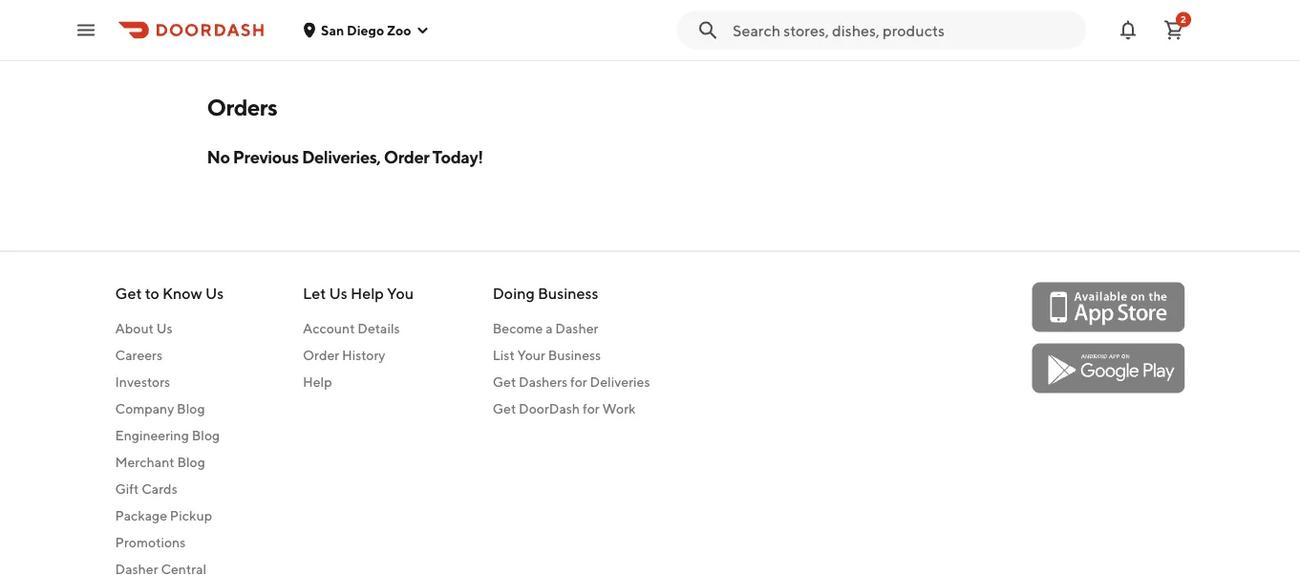 Task type: describe. For each thing, give the bounding box(es) containing it.
blog for engineering blog
[[192, 427, 220, 443]]

list your business link
[[493, 346, 650, 365]]

engineering blog
[[115, 427, 220, 443]]

investors
[[115, 374, 170, 390]]

company blog link
[[115, 399, 224, 418]]

blog for company blog
[[177, 401, 205, 416]]

a
[[546, 320, 553, 336]]

doing business
[[493, 284, 599, 302]]

help link
[[303, 372, 414, 391]]

1 vertical spatial business
[[548, 347, 601, 363]]

get for get dashers for deliveries
[[493, 374, 516, 390]]

1 horizontal spatial help
[[351, 284, 384, 302]]

0 vertical spatial business
[[538, 284, 599, 302]]

no
[[207, 146, 230, 167]]

engineering blog link
[[115, 426, 224, 445]]

pickup
[[170, 508, 212, 523]]

get dashers for deliveries link
[[493, 372, 650, 391]]

merchant blog link
[[115, 453, 224, 472]]

dasher
[[556, 320, 599, 336]]

Store search: begin typing to search for stores available on DoorDash text field
[[733, 20, 1075, 41]]

dashers
[[519, 374, 568, 390]]

us for let us help you
[[329, 284, 348, 302]]

previous
[[233, 146, 299, 167]]

san diego zoo button
[[302, 22, 430, 38]]

cards
[[142, 481, 178, 497]]

details
[[358, 320, 400, 336]]

about us link
[[115, 319, 224, 338]]

notification bell image
[[1117, 19, 1140, 42]]

account
[[303, 320, 355, 336]]

gift cards
[[115, 481, 178, 497]]

doordash
[[519, 401, 580, 416]]

become
[[493, 320, 543, 336]]

become a dasher link
[[493, 319, 650, 338]]

today!
[[432, 146, 483, 167]]

order inside order history link
[[303, 347, 339, 363]]

order history
[[303, 347, 386, 363]]

work
[[603, 401, 636, 416]]

let
[[303, 284, 326, 302]]

let us help you
[[303, 284, 414, 302]]

package pickup link
[[115, 506, 224, 525]]

us for about us
[[156, 320, 173, 336]]

company
[[115, 401, 174, 416]]

3 items, open order cart image
[[1163, 19, 1186, 42]]

get doordash for work
[[493, 401, 636, 416]]

you
[[387, 284, 414, 302]]

package
[[115, 508, 167, 523]]

blog for merchant blog
[[177, 454, 205, 470]]



Task type: vqa. For each thing, say whether or not it's contained in the screenshot.
List Your Business
yes



Task type: locate. For each thing, give the bounding box(es) containing it.
help
[[351, 284, 384, 302], [303, 374, 332, 390]]

us right know
[[205, 284, 224, 302]]

help left the you
[[351, 284, 384, 302]]

us
[[205, 284, 224, 302], [329, 284, 348, 302], [156, 320, 173, 336]]

2 button
[[1155, 11, 1194, 49]]

1 vertical spatial order
[[303, 347, 339, 363]]

0 horizontal spatial order
[[303, 347, 339, 363]]

0 horizontal spatial us
[[156, 320, 173, 336]]

business
[[538, 284, 599, 302], [548, 347, 601, 363]]

1 horizontal spatial us
[[205, 284, 224, 302]]

business down become a dasher link
[[548, 347, 601, 363]]

your
[[518, 347, 546, 363]]

careers link
[[115, 346, 224, 365]]

2 vertical spatial get
[[493, 401, 516, 416]]

blog down engineering blog link
[[177, 454, 205, 470]]

company blog
[[115, 401, 205, 416]]

about us
[[115, 320, 173, 336]]

for inside get dashers for deliveries link
[[571, 374, 588, 390]]

deliveries
[[590, 374, 650, 390]]

list
[[493, 347, 515, 363]]

for for dashers
[[571, 374, 588, 390]]

no previous deliveries, order today!
[[207, 146, 483, 167]]

get for get to know us
[[115, 284, 142, 302]]

blog
[[177, 401, 205, 416], [192, 427, 220, 443], [177, 454, 205, 470]]

2 horizontal spatial us
[[329, 284, 348, 302]]

list your business
[[493, 347, 601, 363]]

doing
[[493, 284, 535, 302]]

order down account
[[303, 347, 339, 363]]

2 vertical spatial blog
[[177, 454, 205, 470]]

get dashers for deliveries
[[493, 374, 650, 390]]

diego
[[347, 22, 384, 38]]

for down list your business link in the bottom of the page
[[571, 374, 588, 390]]

merchant blog
[[115, 454, 205, 470]]

about
[[115, 320, 154, 336]]

get for get doordash for work
[[493, 401, 516, 416]]

promotions
[[115, 534, 186, 550]]

to
[[145, 284, 159, 302]]

san diego zoo
[[321, 22, 411, 38]]

business up become a dasher link
[[538, 284, 599, 302]]

get doordash for work link
[[493, 399, 650, 418]]

account details
[[303, 320, 400, 336]]

get to know us
[[115, 284, 224, 302]]

0 vertical spatial for
[[571, 374, 588, 390]]

for for doordash
[[583, 401, 600, 416]]

investors link
[[115, 372, 224, 391]]

history
[[342, 347, 386, 363]]

gift
[[115, 481, 139, 497]]

get left doordash
[[493, 401, 516, 416]]

us right let
[[329, 284, 348, 302]]

1 horizontal spatial order
[[384, 146, 429, 167]]

1 vertical spatial get
[[493, 374, 516, 390]]

0 vertical spatial help
[[351, 284, 384, 302]]

for
[[571, 374, 588, 390], [583, 401, 600, 416]]

1 vertical spatial help
[[303, 374, 332, 390]]

open menu image
[[75, 19, 97, 42]]

zoo
[[387, 22, 411, 38]]

order
[[384, 146, 429, 167], [303, 347, 339, 363]]

blog down investors "link"
[[177, 401, 205, 416]]

get left to
[[115, 284, 142, 302]]

account details link
[[303, 319, 414, 338]]

promotions link
[[115, 533, 224, 552]]

engineering
[[115, 427, 189, 443]]

get inside "link"
[[493, 401, 516, 416]]

0 vertical spatial blog
[[177, 401, 205, 416]]

careers
[[115, 347, 163, 363]]

blog down the company blog link
[[192, 427, 220, 443]]

deliveries,
[[302, 146, 381, 167]]

get down list
[[493, 374, 516, 390]]

order left today!
[[384, 146, 429, 167]]

us up careers link
[[156, 320, 173, 336]]

2
[[1181, 14, 1187, 25]]

0 vertical spatial get
[[115, 284, 142, 302]]

become a dasher
[[493, 320, 599, 336]]

order history link
[[303, 346, 414, 365]]

orders
[[207, 93, 277, 120]]

0 horizontal spatial help
[[303, 374, 332, 390]]

1 vertical spatial blog
[[192, 427, 220, 443]]

1 vertical spatial for
[[583, 401, 600, 416]]

know
[[162, 284, 202, 302]]

san
[[321, 22, 344, 38]]

help down order history at bottom left
[[303, 374, 332, 390]]

merchant
[[115, 454, 174, 470]]

package pickup
[[115, 508, 212, 523]]

0 vertical spatial order
[[384, 146, 429, 167]]

get
[[115, 284, 142, 302], [493, 374, 516, 390], [493, 401, 516, 416]]

gift cards link
[[115, 479, 224, 499]]

for left "work"
[[583, 401, 600, 416]]

for inside get doordash for work "link"
[[583, 401, 600, 416]]



